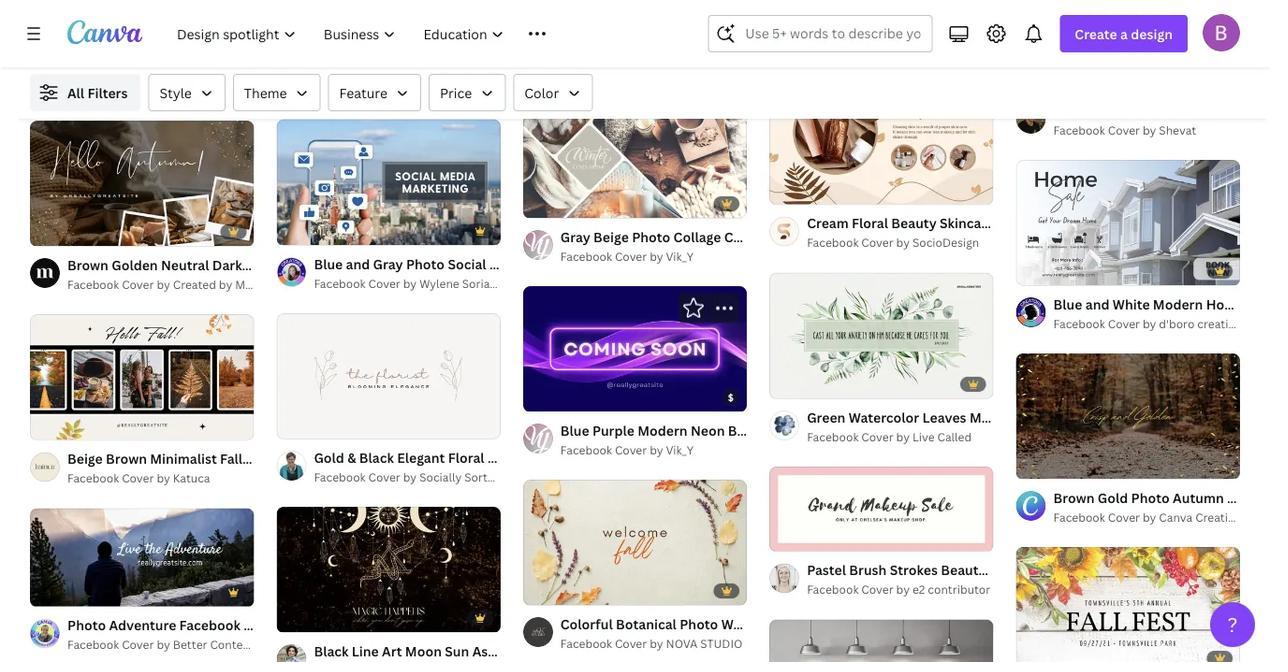 Task type: describe. For each thing, give the bounding box(es) containing it.
facebook cover by canva creative studio
[[560, 55, 786, 70]]

sadaf
[[913, 41, 943, 57]]

by inside blue & yellow fashion sale facebook cover facebook cover by arp creation
[[157, 83, 170, 98]]

astrologer
[[472, 642, 539, 660]]

studio
[[750, 55, 786, 70]]

blue & yellow fashion sale facebook cover link
[[67, 61, 340, 82]]

& for blue
[[99, 62, 108, 80]]

peach pink and gold organic brushstroke artist facebook cover image
[[523, 0, 747, 25]]

gold inside gold & black elegant floral blooms florist facebook cover facebook cover by socially sorted
[[314, 449, 344, 466]]

photo for gold
[[1131, 489, 1170, 507]]

style button
[[148, 74, 225, 111]]

by inside green watercolor leaves motivational facebook cover facebook cover by live called
[[896, 429, 910, 444]]

studi
[[1244, 510, 1270, 525]]

brown golden neutral dark hello autumn photo collage facebook cover image
[[30, 121, 254, 247]]

blue purple modern neon bright coming soon facebook cover image
[[523, 286, 747, 412]]

theme
[[244, 84, 287, 102]]

facebo
[[1227, 489, 1270, 507]]

blue and white modern home sale facebook cover by d'boro creative studi
[[1054, 295, 1270, 331]]

blue & yellow fashion sale facebook cover facebook cover by arp creation
[[67, 62, 340, 98]]

arp
[[173, 83, 195, 98]]

adventure
[[109, 617, 176, 635]]

cover inside "blue and white modern home sale facebook cover by d'boro creative studi"
[[1108, 316, 1140, 331]]

feature
[[339, 84, 387, 102]]

filters
[[87, 84, 128, 102]]

facebook cover by katuca
[[67, 471, 210, 486]]

create
[[1075, 25, 1117, 43]]

facebook cover by created by misia
[[67, 277, 263, 292]]

colorful
[[560, 616, 613, 633]]

by inside brown gold photo autumn facebo facebook cover by canva creative studi
[[1143, 510, 1156, 525]]

facebook cover by wylene soriano duque link
[[314, 274, 542, 293]]

facebook cover by socially sorted link
[[314, 468, 501, 487]]

vik_y for gray beige photo collage cozy home winter facebook cover
[[666, 249, 694, 264]]

price
[[440, 84, 472, 102]]

puricreative
[[419, 82, 485, 97]]

gold inside brown gold photo autumn facebo facebook cover by canva creative studi
[[1098, 489, 1128, 507]]

blue and white modern home sale facebook cover image
[[1016, 160, 1240, 286]]

brown cute illustrated watercolor hello fall facebook cover image
[[1016, 0, 1240, 92]]

studi
[[1244, 316, 1270, 331]]

facebook cover by sociodesign
[[807, 235, 979, 251]]

0 vertical spatial creative
[[702, 55, 748, 70]]

brown gold photo autumn facebook cover image
[[1016, 353, 1240, 479]]

blue and white modern home sale link
[[1054, 294, 1270, 314]]

soriano
[[462, 275, 504, 291]]

sale inside blue & yellow fashion sale facebook cover facebook cover by arp creation
[[208, 62, 235, 80]]

sun
[[445, 642, 469, 660]]

facebook cover by vik_y link for gray beige photo collage cozy home winter facebook cover
[[560, 247, 747, 266]]

photo adventure facebook cover 2021 link
[[67, 616, 315, 636]]

facebook cover by e2 contributor link
[[807, 581, 994, 600]]

facebook cover by sadaf f k. link
[[807, 40, 994, 59]]

black line art moon sun astrologer facebook cover
[[314, 642, 644, 660]]

facebook cover by arp creation link
[[67, 82, 254, 100]]

facebook cover by shevat link
[[1054, 121, 1240, 139]]

white
[[1113, 295, 1150, 313]]

floral
[[448, 449, 484, 466]]

created
[[173, 277, 216, 292]]

brush
[[849, 562, 887, 580]]

called
[[937, 429, 972, 444]]

beige brown minimalist fall autumn photo collage facebook cover image
[[30, 314, 254, 440]]

facebook cover by sociodesign link
[[807, 234, 994, 252]]

blue for blue & yellow fashion sale facebook cover
[[67, 62, 96, 80]]

green watercolor leaves motivational facebook cover facebook cover by live called
[[807, 408, 1156, 444]]

message
[[970, 21, 1025, 39]]

green for green and ivory abstract message facebook cover
[[807, 21, 846, 39]]

socially
[[419, 469, 462, 485]]

yellow
[[111, 62, 153, 80]]

and for blue
[[1086, 295, 1110, 313]]

facebook cover by shevat
[[1054, 122, 1196, 137]]

brown gold photo autumn facebo link
[[1054, 488, 1270, 508]]

d'boro
[[1159, 316, 1195, 331]]

bob builder image
[[1203, 14, 1240, 51]]

k.
[[955, 41, 966, 57]]

contributor
[[928, 582, 991, 598]]

leaves
[[922, 408, 966, 426]]

facebook cover by created by misia link
[[67, 275, 263, 294]]

facebook cover by better content creators link
[[67, 636, 304, 655]]

florist
[[539, 449, 580, 466]]

yourself
[[419, 61, 472, 79]]

cover inside brown gold photo autumn facebo facebook cover by canva creative studi
[[1108, 510, 1140, 525]]

a
[[1120, 25, 1128, 43]]

$
[[728, 391, 734, 404]]

pastel brush strokes beauty makeup facebook cover link
[[807, 560, 1145, 581]]

creators
[[257, 638, 304, 653]]

facebook cover by vik_y for blue purple modern neon bright coming soon facebook cover image
[[560, 442, 694, 458]]

fall festival facebook event cover image
[[1016, 547, 1240, 663]]

facebook inside brown gold photo autumn facebo facebook cover by canva creative studi
[[1054, 510, 1105, 525]]

theme button
[[233, 74, 321, 111]]

gray beige photo collage cozy home winter facebook cover image
[[523, 92, 747, 218]]

colorful botanical photo welcome fall facebook cover link
[[560, 614, 911, 635]]

all filters
[[67, 84, 128, 102]]

green and ivory abstract message facebook cover link
[[807, 19, 1130, 40]]

brown gold photo autumn facebo facebook cover by canva creative studi
[[1054, 489, 1270, 525]]

create a design
[[1075, 25, 1173, 43]]

sorted
[[464, 469, 501, 485]]

black line art moon sun astrologer facebook cover image
[[276, 507, 501, 633]]

sociodesign
[[913, 235, 979, 251]]

fashion
[[156, 62, 205, 80]]

gold & black elegant floral blooms florist facebook cover link
[[314, 447, 685, 468]]



Task type: vqa. For each thing, say whether or not it's contained in the screenshot.
Projects
no



Task type: locate. For each thing, give the bounding box(es) containing it.
blue left white
[[1054, 295, 1082, 313]]

1 vertical spatial facebook cover by vik_y link
[[560, 441, 747, 460]]

2021
[[284, 617, 315, 635]]

0 vertical spatial sale
[[208, 62, 235, 80]]

1 horizontal spatial sale
[[1247, 295, 1270, 313]]

fall
[[783, 616, 806, 633]]

0 horizontal spatial creative
[[702, 55, 748, 70]]

autumn
[[1173, 489, 1224, 507]]

illustrated trust yourself quotes facebook cover link
[[314, 60, 626, 80]]

gold right brown
[[1098, 489, 1128, 507]]

0 horizontal spatial black
[[314, 642, 349, 660]]

live
[[913, 429, 935, 444]]

1 vertical spatial &
[[347, 449, 356, 466]]

creative
[[1197, 316, 1241, 331]]

0 vertical spatial canva
[[666, 55, 700, 70]]

? button
[[1210, 603, 1255, 648]]

2 green from the top
[[807, 408, 846, 426]]

sale up studi
[[1247, 295, 1270, 313]]

colorful botanical photo welcome fall facebook cover facebook cover by nova studio
[[560, 616, 911, 652]]

0 vertical spatial green
[[807, 21, 846, 39]]

and left ivory
[[849, 21, 873, 39]]

canva down "brown gold photo autumn facebo" link
[[1159, 510, 1193, 525]]

color button
[[513, 74, 593, 111]]

black
[[359, 449, 394, 466], [314, 642, 349, 660]]

and
[[849, 21, 873, 39], [1086, 295, 1110, 313]]

watercolor
[[849, 408, 919, 426]]

facebook cover by vik_y
[[560, 249, 694, 264], [560, 442, 694, 458]]

sale up creation
[[208, 62, 235, 80]]

makeup
[[989, 562, 1040, 580]]

blue for blue and white modern home sale
[[1054, 295, 1082, 313]]

all
[[67, 84, 84, 102]]

facebook inside "blue and white modern home sale facebook cover by d'boro creative studi"
[[1054, 316, 1105, 331]]

0 vertical spatial and
[[849, 21, 873, 39]]

green left the watercolor
[[807, 408, 846, 426]]

facebook cover by vik_y link for blue purple modern neon bright coming soon facebook cover image
[[560, 441, 747, 460]]

shevat
[[1159, 122, 1196, 137]]

vik_y for blue purple modern neon bright coming soon facebook cover image
[[666, 442, 694, 458]]

0 vertical spatial &
[[99, 62, 108, 80]]

black line art moon sun astrologer facebook cover link
[[314, 641, 644, 662]]

home
[[1206, 295, 1244, 313]]

colorful botanical photo welcome fall facebook cover image
[[523, 480, 747, 606]]

1 horizontal spatial canva
[[1159, 510, 1193, 525]]

blooms
[[488, 449, 536, 466]]

pastel brush strokes beauty makeup facebook cover image
[[770, 467, 994, 552]]

motivational
[[970, 408, 1051, 426]]

facebook cover by live called link
[[807, 428, 994, 446]]

feature button
[[328, 74, 421, 111]]

by inside "blue and white modern home sale facebook cover by d'boro creative studi"
[[1143, 316, 1156, 331]]

& up the filters
[[99, 62, 108, 80]]

blue & yellow fashion sale facebook cover image
[[30, 0, 254, 53]]

1 vertical spatial green
[[807, 408, 846, 426]]

price button
[[429, 74, 506, 111]]

ivory
[[876, 21, 909, 39]]

photo inside photo adventure facebook cover 2021 facebook cover by better content creators
[[67, 617, 106, 635]]

1 vertical spatial black
[[314, 642, 349, 660]]

0 horizontal spatial &
[[99, 62, 108, 80]]

green watercolor leaves motivational facebook cover image
[[770, 273, 994, 399]]

1 vertical spatial vik_y
[[666, 442, 694, 458]]

&
[[99, 62, 108, 80], [347, 449, 356, 466]]

0 horizontal spatial photo
[[67, 617, 106, 635]]

by inside green and ivory abstract message facebook cover facebook cover by sadaf f k.
[[896, 41, 910, 57]]

facebook cover by canva creative studio link
[[560, 53, 786, 72]]

1 vertical spatial sale
[[1247, 295, 1270, 313]]

Search search field
[[745, 16, 920, 51]]

1 vertical spatial canva
[[1159, 510, 1193, 525]]

duque
[[506, 275, 542, 291]]

blue and gray photo social media marketing facebook cover image
[[276, 119, 501, 245]]

green for green watercolor leaves motivational facebook cover
[[807, 408, 846, 426]]

& for gold
[[347, 449, 356, 466]]

blue inside "blue and white modern home sale facebook cover by d'boro creative studi"
[[1054, 295, 1082, 313]]

e2
[[913, 582, 925, 598]]

botanical
[[616, 616, 677, 633]]

green
[[807, 21, 846, 39], [807, 408, 846, 426]]

blue
[[67, 62, 96, 80], [1054, 295, 1082, 313]]

and inside green and ivory abstract message facebook cover facebook cover by sadaf f k.
[[849, 21, 873, 39]]

illustrated trust yourself quotes facebook cover image
[[276, 0, 501, 52]]

1 horizontal spatial black
[[359, 449, 394, 466]]

style
[[160, 84, 192, 102]]

beauty
[[941, 562, 986, 580]]

& inside blue & yellow fashion sale facebook cover facebook cover by arp creation
[[99, 62, 108, 80]]

canva down peach pink and gold organic brushstroke artist facebook cover image
[[666, 55, 700, 70]]

blue inside blue & yellow fashion sale facebook cover facebook cover by arp creation
[[67, 62, 96, 80]]

1 vertical spatial blue
[[1054, 295, 1082, 313]]

1 horizontal spatial creative
[[1195, 510, 1241, 525]]

photo adventure facebook cover 2021 image
[[30, 509, 254, 607]]

facebook cover by vik_y link
[[560, 247, 747, 266], [560, 441, 747, 460]]

art
[[382, 642, 402, 660]]

& up facebook cover by socially sorted link
[[347, 449, 356, 466]]

abstract
[[912, 21, 967, 39]]

by inside pastel brush strokes beauty makeup facebook cover facebook cover by e2 contributor
[[896, 582, 910, 598]]

1 vertical spatial gold
[[1098, 489, 1128, 507]]

0 vertical spatial facebook cover by vik_y link
[[560, 247, 747, 266]]

top level navigation element
[[165, 15, 663, 52], [165, 15, 663, 52]]

& inside gold & black elegant floral blooms florist facebook cover facebook cover by socially sorted
[[347, 449, 356, 466]]

photo up facebook cover by canva creative studi "link"
[[1131, 489, 1170, 507]]

and inside "blue and white modern home sale facebook cover by d'boro creative studi"
[[1086, 295, 1110, 313]]

1 vertical spatial and
[[1086, 295, 1110, 313]]

sale
[[208, 62, 235, 80], [1247, 295, 1270, 313]]

better
[[173, 638, 207, 653]]

all filters button
[[30, 74, 141, 111]]

blue up all
[[67, 62, 96, 80]]

grey minimalist architecture search bar facebook cover image
[[770, 620, 994, 663]]

cream floral beauty skincare product promotion facebook cover image
[[770, 79, 994, 205]]

and left white
[[1086, 295, 1110, 313]]

design
[[1131, 25, 1173, 43]]

1 vertical spatial facebook cover by vik_y
[[560, 442, 694, 458]]

0 horizontal spatial gold
[[314, 449, 344, 466]]

photo for botanical
[[680, 616, 718, 633]]

brown
[[1054, 489, 1095, 507]]

by inside gold & black elegant floral blooms florist facebook cover facebook cover by socially sorted
[[403, 469, 417, 485]]

green inside green watercolor leaves motivational facebook cover facebook cover by live called
[[807, 408, 846, 426]]

?
[[1228, 612, 1238, 638]]

2 facebook cover by vik_y link from the top
[[560, 441, 747, 460]]

0 horizontal spatial blue
[[67, 62, 96, 80]]

1 green from the top
[[807, 21, 846, 39]]

0 horizontal spatial sale
[[208, 62, 235, 80]]

0 horizontal spatial canva
[[666, 55, 700, 70]]

nova
[[666, 636, 698, 652]]

1 vik_y from the top
[[666, 249, 694, 264]]

canva inside brown gold photo autumn facebo facebook cover by canva creative studi
[[1159, 510, 1193, 525]]

0 vertical spatial black
[[359, 449, 394, 466]]

by inside photo adventure facebook cover 2021 facebook cover by better content creators
[[157, 638, 170, 653]]

None search field
[[708, 15, 933, 52]]

2 facebook cover by vik_y from the top
[[560, 442, 694, 458]]

0 vertical spatial gold
[[314, 449, 344, 466]]

gold & black elegant floral blooms florist facebook cover image
[[276, 313, 501, 439]]

1 horizontal spatial photo
[[680, 616, 718, 633]]

facebook cover by vik_y up colorful botanical photo welcome fall facebook cover
[[560, 442, 694, 458]]

by inside illustrated trust yourself quotes facebook cover facebook cover by puricreative
[[403, 82, 417, 97]]

create a design button
[[1060, 15, 1188, 52]]

black inside gold & black elegant floral blooms florist facebook cover facebook cover by socially sorted
[[359, 449, 394, 466]]

1 vertical spatial creative
[[1195, 510, 1241, 525]]

0 horizontal spatial and
[[849, 21, 873, 39]]

strokes
[[890, 562, 938, 580]]

1 horizontal spatial and
[[1086, 295, 1110, 313]]

facebook cover by katuca link
[[67, 469, 254, 488]]

photo left adventure
[[67, 617, 106, 635]]

1 facebook cover by vik_y from the top
[[560, 249, 694, 264]]

photo up nova
[[680, 616, 718, 633]]

2 vik_y from the top
[[666, 442, 694, 458]]

1 facebook cover by vik_y link from the top
[[560, 247, 747, 266]]

0 vertical spatial vik_y
[[666, 249, 694, 264]]

2 horizontal spatial photo
[[1131, 489, 1170, 507]]

trust
[[383, 61, 416, 79]]

modern
[[1153, 295, 1203, 313]]

creative inside brown gold photo autumn facebo facebook cover by canva creative studi
[[1195, 510, 1241, 525]]

misia
[[235, 277, 263, 292]]

line
[[352, 642, 379, 660]]

facebook cover by vik_y for gray beige photo collage cozy home winter facebook cover
[[560, 249, 694, 264]]

green watercolor leaves motivational facebook cover link
[[807, 407, 1156, 428]]

black left line
[[314, 642, 349, 660]]

vik_y
[[666, 249, 694, 264], [666, 442, 694, 458]]

facebook cover by d'boro creative studi link
[[1054, 314, 1270, 333]]

color
[[524, 84, 559, 102]]

facebook cover by canva creative studi link
[[1054, 508, 1270, 527]]

quotes
[[475, 61, 521, 79]]

creative left studio
[[702, 55, 748, 70]]

gold
[[314, 449, 344, 466], [1098, 489, 1128, 507]]

photo inside colorful botanical photo welcome fall facebook cover facebook cover by nova studio
[[680, 616, 718, 633]]

green and ivory abstract message facebook cover facebook cover by sadaf f k.
[[807, 21, 1130, 57]]

1 horizontal spatial blue
[[1054, 295, 1082, 313]]

by
[[896, 41, 910, 57], [650, 55, 663, 70], [403, 82, 417, 97], [157, 83, 170, 98], [1143, 122, 1156, 137], [896, 235, 910, 251], [650, 249, 663, 264], [403, 275, 417, 291], [157, 277, 170, 292], [219, 277, 232, 292], [1143, 316, 1156, 331], [896, 429, 910, 444], [650, 442, 663, 458], [403, 469, 417, 485], [157, 471, 170, 486], [1143, 510, 1156, 525], [896, 582, 910, 598], [650, 636, 663, 652], [157, 638, 170, 653]]

green left ivory
[[807, 21, 846, 39]]

by inside colorful botanical photo welcome fall facebook cover facebook cover by nova studio
[[650, 636, 663, 652]]

creative down autumn
[[1195, 510, 1241, 525]]

facebook cover by vik_y up blue purple modern neon bright coming soon facebook cover image
[[560, 249, 694, 264]]

facebook cover by wylene soriano duque
[[314, 275, 542, 291]]

moon
[[405, 642, 442, 660]]

wylene
[[419, 275, 459, 291]]

black up facebook cover by socially sorted link
[[359, 449, 394, 466]]

canva
[[666, 55, 700, 70], [1159, 510, 1193, 525]]

facebook
[[1028, 21, 1089, 39], [807, 41, 859, 57], [560, 55, 612, 70], [524, 61, 585, 79], [238, 62, 300, 80], [314, 82, 366, 97], [67, 83, 119, 98], [1054, 122, 1105, 137], [807, 235, 859, 251], [560, 249, 612, 264], [314, 275, 366, 291], [67, 277, 119, 292], [1054, 316, 1105, 331], [1054, 408, 1115, 426], [807, 429, 859, 444], [560, 442, 612, 458], [583, 449, 644, 466], [314, 469, 366, 485], [67, 471, 119, 486], [1054, 510, 1105, 525], [1043, 562, 1104, 580], [807, 582, 859, 598], [809, 616, 870, 633], [179, 617, 240, 635], [560, 636, 612, 652], [67, 638, 119, 653], [542, 642, 604, 660]]

1 horizontal spatial &
[[347, 449, 356, 466]]

0 vertical spatial blue
[[67, 62, 96, 80]]

gold up facebook cover by socially sorted link
[[314, 449, 344, 466]]

photo inside brown gold photo autumn facebo facebook cover by canva creative studi
[[1131, 489, 1170, 507]]

green inside green and ivory abstract message facebook cover facebook cover by sadaf f k.
[[807, 21, 846, 39]]

facebook cover by nova studio link
[[560, 635, 747, 654]]

0 vertical spatial facebook cover by vik_y
[[560, 249, 694, 264]]

sale inside "blue and white modern home sale facebook cover by d'boro creative studi"
[[1247, 295, 1270, 313]]

illustrated
[[314, 61, 380, 79]]

and for green
[[849, 21, 873, 39]]

1 horizontal spatial gold
[[1098, 489, 1128, 507]]



